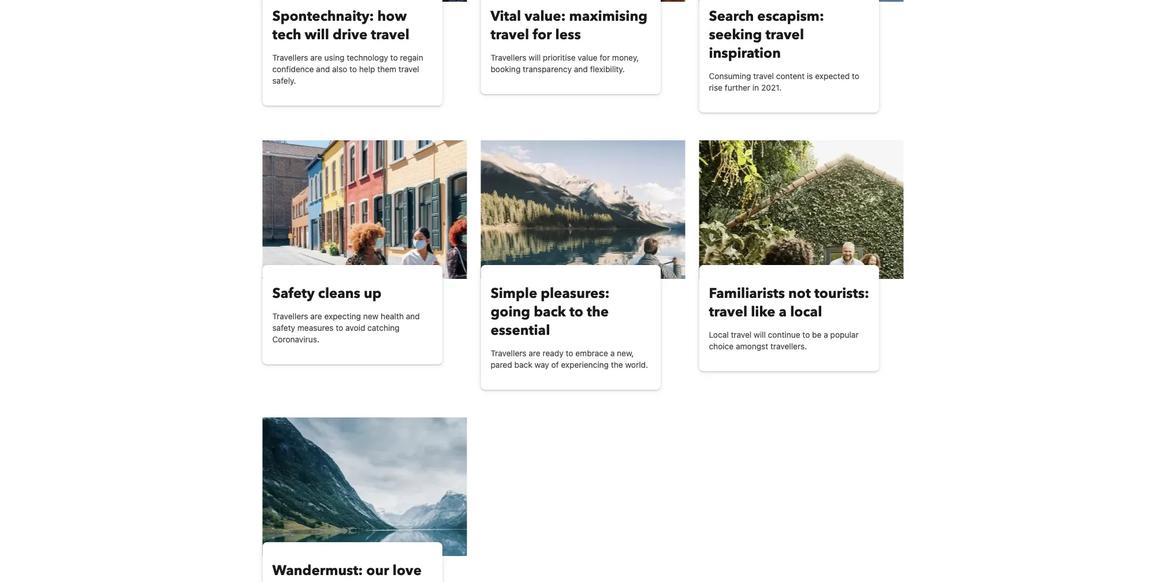 Task type: vqa. For each thing, say whether or not it's contained in the screenshot.
like
yes



Task type: locate. For each thing, give the bounding box(es) containing it.
0 vertical spatial back
[[534, 303, 566, 322]]

are up measures
[[310, 312, 322, 321]]

familiarists not tourists: travel like a local
[[709, 284, 870, 322]]

0 vertical spatial will
[[305, 25, 329, 44]]

less
[[556, 25, 581, 44]]

wandermust: our love of travel lives on link
[[272, 561, 433, 582]]

travellers.
[[771, 342, 807, 351]]

new
[[363, 312, 379, 321]]

to up embrace
[[570, 303, 584, 322]]

travellers up the pared
[[491, 349, 527, 358]]

travellers inside travellers are ready to embrace a new, pared back way of experiencing the world.
[[491, 349, 527, 358]]

on
[[366, 580, 384, 582]]

maximising
[[570, 7, 648, 26]]

technology
[[347, 53, 388, 62]]

embrace
[[576, 349, 608, 358]]

travellers up the safety
[[272, 312, 308, 321]]

to
[[391, 53, 398, 62], [350, 64, 357, 74], [852, 71, 860, 81], [570, 303, 584, 322], [336, 323, 343, 333], [803, 330, 810, 340], [566, 349, 574, 358]]

for left less
[[533, 25, 552, 44]]

the up embrace
[[587, 303, 609, 322]]

popular
[[831, 330, 859, 340]]

to left be
[[803, 330, 810, 340]]

to down expecting
[[336, 323, 343, 333]]

are left using
[[310, 53, 322, 62]]

and down using
[[316, 64, 330, 74]]

1 vertical spatial are
[[310, 312, 322, 321]]

1 horizontal spatial and
[[406, 312, 420, 321]]

travellers for spontechnaity: how tech will drive travel
[[272, 53, 308, 62]]

for
[[533, 25, 552, 44], [600, 53, 610, 62]]

1 horizontal spatial of
[[552, 360, 559, 370]]

to right expected
[[852, 71, 860, 81]]

0 horizontal spatial for
[[533, 25, 552, 44]]

back right the going
[[534, 303, 566, 322]]

spontechnaity: how tech will drive travel link
[[272, 7, 433, 44]]

0 vertical spatial are
[[310, 53, 322, 62]]

are inside travellers are ready to embrace a new, pared back way of experiencing the world.
[[529, 349, 541, 358]]

of
[[552, 360, 559, 370], [272, 580, 287, 582]]

new,
[[617, 349, 634, 358]]

1 horizontal spatial a
[[779, 303, 787, 322]]

pared
[[491, 360, 512, 370]]

travellers inside travellers will prioritise value for money, booking transparency and flexibility.
[[491, 53, 527, 62]]

be
[[813, 330, 822, 340]]

safety
[[272, 323, 295, 333]]

0 horizontal spatial and
[[316, 64, 330, 74]]

will up using
[[305, 25, 329, 44]]

2 horizontal spatial will
[[754, 330, 766, 340]]

of inside wandermust: our love of travel lives on
[[272, 580, 287, 582]]

0 horizontal spatial back
[[515, 360, 533, 370]]

local
[[709, 330, 729, 340]]

travel up local
[[709, 303, 748, 322]]

travel up 'regain'
[[371, 25, 410, 44]]

simple pleasures: going back to the essential
[[491, 284, 610, 340]]

2 vertical spatial a
[[611, 349, 615, 358]]

health
[[381, 312, 404, 321]]

and inside travellers are using technology to regain confidence and also to help them travel safely.
[[316, 64, 330, 74]]

and right health
[[406, 312, 420, 321]]

travel inside familiarists not tourists: travel like a local
[[709, 303, 748, 322]]

confidence
[[272, 64, 314, 74]]

will
[[305, 25, 329, 44], [529, 53, 541, 62], [754, 330, 766, 340]]

for up flexibility.
[[600, 53, 610, 62]]

travellers for safety cleans up
[[272, 312, 308, 321]]

tech
[[272, 25, 301, 44]]

back
[[534, 303, 566, 322], [515, 360, 533, 370]]

travel up 2021.
[[754, 71, 774, 81]]

spontechnaity: how tech will drive travel
[[272, 7, 410, 44]]

and down the "value"
[[574, 64, 588, 74]]

1 vertical spatial the
[[611, 360, 623, 370]]

0 horizontal spatial the
[[587, 303, 609, 322]]

using
[[324, 53, 345, 62]]

essential
[[491, 321, 550, 340]]

0 vertical spatial for
[[533, 25, 552, 44]]

is
[[807, 71, 813, 81]]

travellers are ready to embrace a new, pared back way of experiencing the world.
[[491, 349, 648, 370]]

travel inside consuming travel content is expected to rise further in 2021.
[[754, 71, 774, 81]]

1 horizontal spatial the
[[611, 360, 623, 370]]

help
[[359, 64, 375, 74]]

travellers inside travellers are using technology to regain confidence and also to help them travel safely.
[[272, 53, 308, 62]]

a left the new,
[[611, 349, 615, 358]]

1 horizontal spatial back
[[534, 303, 566, 322]]

love
[[393, 561, 422, 580]]

a for new,
[[611, 349, 615, 358]]

1 vertical spatial a
[[824, 330, 829, 340]]

back left way
[[515, 360, 533, 370]]

wandermust:
[[272, 561, 363, 580]]

also
[[332, 64, 347, 74]]

travellers
[[272, 53, 308, 62], [491, 53, 527, 62], [272, 312, 308, 321], [491, 349, 527, 358]]

catching
[[368, 323, 400, 333]]

will up the transparency
[[529, 53, 541, 62]]

2 vertical spatial will
[[754, 330, 766, 340]]

like
[[751, 303, 776, 322]]

travellers inside the travellers are expecting new health and safety measures to avoid catching coronavirus.
[[272, 312, 308, 321]]

travel up amongst
[[731, 330, 752, 340]]

1 vertical spatial of
[[272, 580, 287, 582]]

travellers will prioritise value for money, booking transparency and flexibility.
[[491, 53, 639, 74]]

in
[[753, 83, 759, 92]]

travel
[[371, 25, 410, 44], [491, 25, 529, 44], [766, 25, 804, 44], [399, 64, 419, 74], [754, 71, 774, 81], [709, 303, 748, 322], [731, 330, 752, 340], [290, 580, 329, 582]]

0 horizontal spatial a
[[611, 349, 615, 358]]

content
[[777, 71, 805, 81]]

will inside travellers will prioritise value for money, booking transparency and flexibility.
[[529, 53, 541, 62]]

the
[[587, 303, 609, 322], [611, 360, 623, 370]]

and
[[316, 64, 330, 74], [574, 64, 588, 74], [406, 312, 420, 321]]

travel up booking
[[491, 25, 529, 44]]

are inside travellers are using technology to regain confidence and also to help them travel safely.
[[310, 53, 322, 62]]

travellers up booking
[[491, 53, 527, 62]]

travel left lives
[[290, 580, 329, 582]]

consuming travel content is expected to rise further in 2021.
[[709, 71, 860, 92]]

2 horizontal spatial and
[[574, 64, 588, 74]]

travel down 'regain'
[[399, 64, 419, 74]]

way
[[535, 360, 549, 370]]

search
[[709, 7, 754, 26]]

0 horizontal spatial will
[[305, 25, 329, 44]]

travellers are using technology to regain confidence and also to help them travel safely.
[[272, 53, 423, 86]]

a inside local travel will continue to be a popular choice amongst travellers.
[[824, 330, 829, 340]]

travel inside search escapism: seeking travel inspiration
[[766, 25, 804, 44]]

flexibility.
[[590, 64, 625, 74]]

2 vertical spatial are
[[529, 349, 541, 358]]

travellers up confidence
[[272, 53, 308, 62]]

0 vertical spatial the
[[587, 303, 609, 322]]

expecting
[[324, 312, 361, 321]]

to up 'them'
[[391, 53, 398, 62]]

2 horizontal spatial a
[[824, 330, 829, 340]]

to right ready
[[566, 349, 574, 358]]

are inside the travellers are expecting new health and safety measures to avoid catching coronavirus.
[[310, 312, 322, 321]]

a right be
[[824, 330, 829, 340]]

travel inside vital value: maximising travel for less
[[491, 25, 529, 44]]

are
[[310, 53, 322, 62], [310, 312, 322, 321], [529, 349, 541, 358]]

back inside simple pleasures: going back to the essential
[[534, 303, 566, 322]]

safety
[[272, 284, 315, 303]]

a inside familiarists not tourists: travel like a local
[[779, 303, 787, 322]]

the down the new,
[[611, 360, 623, 370]]

1 vertical spatial for
[[600, 53, 610, 62]]

0 vertical spatial of
[[552, 360, 559, 370]]

for inside vital value: maximising travel for less
[[533, 25, 552, 44]]

1 horizontal spatial for
[[600, 53, 610, 62]]

0 horizontal spatial of
[[272, 580, 287, 582]]

a
[[779, 303, 787, 322], [824, 330, 829, 340], [611, 349, 615, 358]]

a right like
[[779, 303, 787, 322]]

1 horizontal spatial will
[[529, 53, 541, 62]]

a inside travellers are ready to embrace a new, pared back way of experiencing the world.
[[611, 349, 615, 358]]

travellers for simple pleasures: going back to the essential
[[491, 349, 527, 358]]

travel up content on the top of page
[[766, 25, 804, 44]]

will up amongst
[[754, 330, 766, 340]]

0 vertical spatial a
[[779, 303, 787, 322]]

for inside travellers will prioritise value for money, booking transparency and flexibility.
[[600, 53, 610, 62]]

are up way
[[529, 349, 541, 358]]

1 vertical spatial back
[[515, 360, 533, 370]]

1 vertical spatial will
[[529, 53, 541, 62]]



Task type: describe. For each thing, give the bounding box(es) containing it.
booking
[[491, 64, 521, 74]]

value
[[578, 53, 598, 62]]

not
[[789, 284, 811, 303]]

wandermust: our love of travel lives on
[[272, 561, 422, 582]]

are for going
[[529, 349, 541, 358]]

are for tech
[[310, 53, 322, 62]]

continue
[[768, 330, 801, 340]]

consuming
[[709, 71, 751, 81]]

value:
[[525, 7, 566, 26]]

measures
[[298, 323, 334, 333]]

and inside the travellers are expecting new health and safety measures to avoid catching coronavirus.
[[406, 312, 420, 321]]

spontechnaity:
[[272, 7, 374, 26]]

further
[[725, 83, 751, 92]]

for for value
[[600, 53, 610, 62]]

simple pleasures: going back to the essential link
[[491, 284, 651, 340]]

to inside travellers are ready to embrace a new, pared back way of experiencing the world.
[[566, 349, 574, 358]]

travel inside wandermust: our love of travel lives on
[[290, 580, 329, 582]]

vital value: maximising travel for less link
[[491, 7, 651, 44]]

escapism:
[[758, 7, 825, 26]]

drive
[[333, 25, 368, 44]]

search escapism: seeking travel inspiration
[[709, 7, 825, 63]]

ready
[[543, 349, 564, 358]]

2021.
[[762, 83, 782, 92]]

transparency
[[523, 64, 572, 74]]

simple
[[491, 284, 538, 303]]

familiarists not tourists: travel like a local link
[[709, 284, 870, 322]]

our
[[367, 561, 389, 580]]

will inside local travel will continue to be a popular choice amongst travellers.
[[754, 330, 766, 340]]

world.
[[626, 360, 648, 370]]

to right also
[[350, 64, 357, 74]]

them
[[378, 64, 397, 74]]

cleans
[[318, 284, 361, 303]]

the inside simple pleasures: going back to the essential
[[587, 303, 609, 322]]

search escapism: seeking travel inspiration link
[[709, 7, 870, 63]]

vital
[[491, 7, 521, 26]]

expected
[[816, 71, 850, 81]]

safety cleans up link
[[272, 284, 433, 303]]

local travel will continue to be a popular choice amongst travellers.
[[709, 330, 859, 351]]

the inside travellers are ready to embrace a new, pared back way of experiencing the world.
[[611, 360, 623, 370]]

rise
[[709, 83, 723, 92]]

tourists:
[[815, 284, 870, 303]]

choice
[[709, 342, 734, 351]]

regain
[[400, 53, 423, 62]]

lives
[[332, 580, 363, 582]]

back inside travellers are ready to embrace a new, pared back way of experiencing the world.
[[515, 360, 533, 370]]

are for up
[[310, 312, 322, 321]]

for for travel
[[533, 25, 552, 44]]

travellers are expecting new health and safety measures to avoid catching coronavirus.
[[272, 312, 420, 344]]

will inside spontechnaity: how tech will drive travel
[[305, 25, 329, 44]]

to inside simple pleasures: going back to the essential
[[570, 303, 584, 322]]

how
[[378, 7, 407, 26]]

travel inside spontechnaity: how tech will drive travel
[[371, 25, 410, 44]]

up
[[364, 284, 382, 303]]

travel inside travellers are using technology to regain confidence and also to help them travel safely.
[[399, 64, 419, 74]]

to inside local travel will continue to be a popular choice amongst travellers.
[[803, 330, 810, 340]]

money,
[[612, 53, 639, 62]]

to inside consuming travel content is expected to rise further in 2021.
[[852, 71, 860, 81]]

seeking
[[709, 25, 762, 44]]

avoid
[[346, 323, 365, 333]]

experiencing
[[561, 360, 609, 370]]

familiarists
[[709, 284, 785, 303]]

travel inside local travel will continue to be a popular choice amongst travellers.
[[731, 330, 752, 340]]

coronavirus.
[[272, 335, 320, 344]]

to inside the travellers are expecting new health and safety measures to avoid catching coronavirus.
[[336, 323, 343, 333]]

amongst
[[736, 342, 769, 351]]

pleasures:
[[541, 284, 610, 303]]

local
[[791, 303, 822, 322]]

prioritise
[[543, 53, 576, 62]]

inspiration
[[709, 44, 781, 63]]

travellers for vital value: maximising travel for less
[[491, 53, 527, 62]]

vital value: maximising travel for less
[[491, 7, 648, 44]]

of inside travellers are ready to embrace a new, pared back way of experiencing the world.
[[552, 360, 559, 370]]

a for local
[[779, 303, 787, 322]]

safety cleans up
[[272, 284, 382, 303]]

safely.
[[272, 76, 296, 86]]

and inside travellers will prioritise value for money, booking transparency and flexibility.
[[574, 64, 588, 74]]

going
[[491, 303, 531, 322]]



